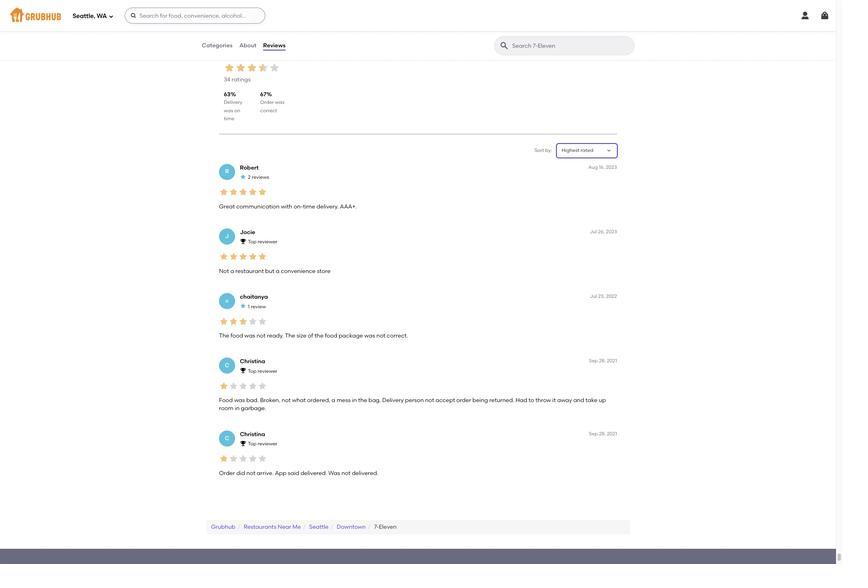 Task type: locate. For each thing, give the bounding box(es) containing it.
was left bad.
[[234, 397, 245, 404]]

2 2023 from the top
[[606, 229, 617, 235]]

7-
[[282, 50, 291, 61], [374, 524, 379, 531]]

order
[[260, 100, 274, 105], [219, 470, 235, 477]]

reviewer up broken,
[[258, 369, 277, 374]]

in right room
[[235, 405, 240, 412]]

jul left 23,
[[590, 294, 597, 299]]

was inside 63 delivery was on time
[[224, 108, 233, 113]]

1 sep 28, 2021 from the top
[[589, 358, 617, 364]]

top for bad.
[[248, 369, 256, 374]]

order left did
[[219, 470, 235, 477]]

0 vertical spatial 28,
[[599, 358, 606, 364]]

1 c from the top
[[225, 362, 229, 369]]

1 delivered. from the left
[[301, 470, 327, 477]]

0 horizontal spatial the
[[315, 333, 323, 339]]

1 vertical spatial christina
[[240, 431, 265, 438]]

1 vertical spatial 2023
[[606, 229, 617, 235]]

1 vertical spatial 28,
[[599, 431, 606, 437]]

0 horizontal spatial time
[[224, 116, 234, 122]]

2023 for store
[[606, 229, 617, 235]]

christina down garbage.
[[240, 431, 265, 438]]

2 sep 28, 2021 from the top
[[589, 431, 617, 437]]

2023
[[606, 164, 617, 170], [606, 229, 617, 235]]

2 jul from the top
[[590, 294, 597, 299]]

1 horizontal spatial eleven
[[379, 524, 397, 531]]

seattle, wa
[[73, 12, 107, 20]]

0 vertical spatial reviewer
[[258, 239, 277, 245]]

trophy icon image up did
[[240, 440, 246, 447]]

trophy icon image for not
[[240, 440, 246, 447]]

in
[[352, 397, 357, 404], [235, 405, 240, 412]]

0 vertical spatial trophy icon image
[[240, 238, 246, 245]]

0 horizontal spatial delivery
[[224, 100, 242, 105]]

a right not
[[230, 268, 234, 275]]

reviews down about
[[224, 50, 264, 61]]

trophy icon image
[[240, 238, 246, 245], [240, 368, 246, 374], [240, 440, 246, 447]]

jul left 26, in the right top of the page
[[590, 229, 597, 235]]

bad.
[[246, 397, 259, 404]]

3 top from the top
[[248, 441, 256, 447]]

28, for food was bad. broken, not what  ordered, a mess in the bag. delivery person not accept order being returned. had to throw it away and take up room in garbage.
[[599, 358, 606, 364]]

28,
[[599, 358, 606, 364], [599, 431, 606, 437]]

c
[[225, 362, 229, 369], [225, 435, 229, 442]]

1 vertical spatial jul
[[590, 294, 597, 299]]

2021
[[607, 358, 617, 364], [607, 431, 617, 437]]

did
[[236, 470, 245, 477]]

in right mess
[[352, 397, 357, 404]]

aaa+.
[[340, 203, 357, 210]]

1 horizontal spatial the
[[358, 397, 367, 404]]

1 vertical spatial delivery
[[382, 397, 404, 404]]

1 horizontal spatial order
[[260, 100, 274, 105]]

c
[[225, 298, 229, 304]]

2023 right 16,
[[606, 164, 617, 170]]

time inside 63 delivery was on time
[[224, 116, 234, 122]]

1 reviewer from the top
[[258, 239, 277, 245]]

sep 28, 2021 down up
[[589, 431, 617, 437]]

sep 28, 2021 up up
[[589, 358, 617, 364]]

top up bad.
[[248, 369, 256, 374]]

the
[[219, 333, 229, 339], [285, 333, 295, 339]]

reviews up reviews for 7-eleven
[[263, 42, 286, 49]]

order did not arrive. app said delivered. was not delivered.
[[219, 470, 378, 477]]

1 horizontal spatial time
[[303, 203, 315, 210]]

2023 right 26, in the right top of the page
[[606, 229, 617, 235]]

caret down icon image
[[606, 148, 612, 154]]

christina up bad.
[[240, 358, 265, 365]]

1 horizontal spatial delivery
[[382, 397, 404, 404]]

categories
[[202, 42, 233, 49]]

food
[[231, 333, 243, 339], [325, 333, 337, 339]]

time down on
[[224, 116, 234, 122]]

63 delivery was on time
[[224, 91, 242, 122]]

a right but
[[276, 268, 279, 275]]

jocie
[[240, 229, 255, 236]]

delivery
[[226, 6, 244, 11]]

1 2023 from the top
[[606, 164, 617, 170]]

0 vertical spatial top reviewer
[[248, 239, 277, 245]]

0 vertical spatial 2021
[[607, 358, 617, 364]]

downtown link
[[337, 524, 366, 531]]

2021 for food was bad. broken, not what  ordered, a mess in the bag. delivery person not accept order being returned. had to throw it away and take up room in garbage.
[[607, 358, 617, 364]]

1 vertical spatial trophy icon image
[[240, 368, 246, 374]]

1 jul from the top
[[590, 229, 597, 235]]

sep for order did not arrive. app said delivered. was not delivered.
[[589, 431, 598, 437]]

28, up up
[[599, 358, 606, 364]]

1 vertical spatial 2021
[[607, 431, 617, 437]]

the right of
[[315, 333, 323, 339]]

0 vertical spatial reviews
[[263, 42, 286, 49]]

1 vertical spatial c
[[225, 435, 229, 442]]

was left ready.
[[244, 333, 255, 339]]

Search for food, convenience, alcohol... search field
[[125, 8, 265, 24]]

trophy icon image up bad.
[[240, 368, 246, 374]]

34
[[224, 76, 230, 83]]

restaurant
[[235, 268, 264, 275]]

great
[[219, 203, 235, 210]]

0 vertical spatial delivery
[[224, 100, 242, 105]]

the left bag.
[[358, 397, 367, 404]]

top down garbage.
[[248, 441, 256, 447]]

time for on-
[[303, 203, 315, 210]]

1 trophy icon image from the top
[[240, 238, 246, 245]]

1 horizontal spatial the
[[285, 333, 295, 339]]

2 christina from the top
[[240, 431, 265, 438]]

1 vertical spatial the
[[358, 397, 367, 404]]

eleven right "reviews" button
[[291, 50, 323, 61]]

7- right for
[[282, 50, 291, 61]]

1 vertical spatial top
[[248, 369, 256, 374]]

1 vertical spatial sep
[[589, 431, 598, 437]]

1 horizontal spatial delivered.
[[352, 470, 378, 477]]

top reviewer for but
[[248, 239, 277, 245]]

2 c from the top
[[225, 435, 229, 442]]

take
[[585, 397, 597, 404]]

time left delivery.
[[303, 203, 315, 210]]

1 vertical spatial order
[[219, 470, 235, 477]]

1 christina from the top
[[240, 358, 265, 365]]

but
[[265, 268, 274, 275]]

reviewer for broken,
[[258, 369, 277, 374]]

was left on
[[224, 108, 233, 113]]

said
[[288, 470, 299, 477]]

not right did
[[246, 470, 255, 477]]

reviews inside button
[[263, 42, 286, 49]]

reviews
[[252, 175, 269, 180]]

0 horizontal spatial the
[[219, 333, 229, 339]]

eleven
[[291, 50, 323, 61], [379, 524, 397, 531]]

2 top from the top
[[248, 369, 256, 374]]

2 sep from the top
[[589, 431, 598, 437]]

delivered. right said
[[301, 470, 327, 477]]

sep 28, 2021 for food was bad. broken, not what  ordered, a mess in the bag. delivery person not accept order being returned. had to throw it away and take up room in garbage.
[[589, 358, 617, 364]]

2 top reviewer from the top
[[248, 369, 277, 374]]

1 top from the top
[[248, 239, 256, 245]]

2 vertical spatial trophy icon image
[[240, 440, 246, 447]]

the inside food was bad. broken, not what  ordered, a mess in the bag. delivery person not accept order being returned. had to throw it away and take up room in garbage.
[[358, 397, 367, 404]]

top reviewer up broken,
[[248, 369, 277, 374]]

highest rated
[[562, 148, 593, 153]]

sep
[[589, 358, 598, 364], [589, 431, 598, 437]]

1 horizontal spatial food
[[325, 333, 337, 339]]

c for order
[[225, 435, 229, 442]]

0 vertical spatial christina
[[240, 358, 265, 365]]

0 horizontal spatial 7-
[[282, 50, 291, 61]]

sep down take
[[589, 431, 598, 437]]

main navigation navigation
[[0, 0, 836, 31]]

ratings
[[232, 76, 251, 83]]

to
[[529, 397, 534, 404]]

2 horizontal spatial a
[[332, 397, 335, 404]]

was inside 67 order was correct
[[275, 100, 284, 105]]

not left what
[[282, 397, 291, 404]]

0 vertical spatial sep 28, 2021
[[589, 358, 617, 364]]

reviewer for arrive.
[[258, 441, 277, 447]]

1 vertical spatial time
[[303, 203, 315, 210]]

arrive.
[[257, 470, 274, 477]]

0 vertical spatial the
[[315, 333, 323, 339]]

1 vertical spatial sep 28, 2021
[[589, 431, 617, 437]]

food left ready.
[[231, 333, 243, 339]]

delivery inside food was bad. broken, not what  ordered, a mess in the bag. delivery person not accept order being returned. had to throw it away and take up room in garbage.
[[382, 397, 404, 404]]

0 vertical spatial top
[[248, 239, 256, 245]]

0 horizontal spatial delivered.
[[301, 470, 327, 477]]

store
[[317, 268, 331, 275]]

7- right the downtown link
[[374, 524, 379, 531]]

c up food
[[225, 362, 229, 369]]

delivery right bag.
[[382, 397, 404, 404]]

1 vertical spatial top reviewer
[[248, 369, 277, 374]]

on-
[[294, 203, 303, 210]]

3 trophy icon image from the top
[[240, 440, 246, 447]]

2 vertical spatial top
[[248, 441, 256, 447]]

svg image
[[820, 11, 830, 20], [130, 12, 137, 19], [109, 14, 113, 19]]

highest
[[562, 148, 579, 153]]

2 food from the left
[[325, 333, 337, 339]]

0 vertical spatial 7-
[[282, 50, 291, 61]]

3 reviewer from the top
[[258, 441, 277, 447]]

about
[[239, 42, 256, 49]]

2 trophy icon image from the top
[[240, 368, 246, 374]]

1 28, from the top
[[599, 358, 606, 364]]

jul 26, 2023
[[590, 229, 617, 235]]

top down "jocie"
[[248, 239, 256, 245]]

2 reviewer from the top
[[258, 369, 277, 374]]

robert
[[240, 164, 259, 171]]

c down room
[[225, 435, 229, 442]]

bag.
[[368, 397, 381, 404]]

mess
[[337, 397, 351, 404]]

a left mess
[[332, 397, 335, 404]]

2 28, from the top
[[599, 431, 606, 437]]

2 2021 from the top
[[607, 431, 617, 437]]

1 horizontal spatial a
[[276, 268, 279, 275]]

0 horizontal spatial eleven
[[291, 50, 323, 61]]

the
[[315, 333, 323, 339], [358, 397, 367, 404]]

not
[[257, 333, 266, 339], [376, 333, 385, 339], [282, 397, 291, 404], [425, 397, 434, 404], [246, 470, 255, 477], [342, 470, 351, 477]]

7-eleven link
[[374, 524, 397, 531]]

not
[[219, 268, 229, 275]]

delivery up on
[[224, 100, 242, 105]]

2 vertical spatial reviewer
[[258, 441, 277, 447]]

1 2021 from the top
[[607, 358, 617, 364]]

1 review
[[248, 304, 266, 310]]

communication
[[236, 203, 280, 210]]

0 horizontal spatial food
[[231, 333, 243, 339]]

top reviewer
[[248, 239, 277, 245], [248, 369, 277, 374], [248, 441, 277, 447]]

1 vertical spatial reviews
[[224, 50, 264, 61]]

reviewer
[[258, 239, 277, 245], [258, 369, 277, 374], [258, 441, 277, 447]]

seattle link
[[309, 524, 328, 531]]

reviewer up but
[[258, 239, 277, 245]]

0 vertical spatial order
[[260, 100, 274, 105]]

1 vertical spatial reviewer
[[258, 369, 277, 374]]

reviewer for but
[[258, 239, 277, 245]]

1 sep from the top
[[589, 358, 598, 364]]

not left ready.
[[257, 333, 266, 339]]

34 ratings
[[224, 76, 251, 83]]

28, for order did not arrive. app said delivered. was not delivered.
[[599, 431, 606, 437]]

reviews for reviews for 7-eleven
[[224, 50, 264, 61]]

1 food from the left
[[231, 333, 243, 339]]

package
[[339, 333, 363, 339]]

was up correct
[[275, 100, 284, 105]]

2 the from the left
[[285, 333, 295, 339]]

r
[[225, 168, 229, 175]]

a inside food was bad. broken, not what  ordered, a mess in the bag. delivery person not accept order being returned. had to throw it away and take up room in garbage.
[[332, 397, 335, 404]]

order up correct
[[260, 100, 274, 105]]

the left size
[[285, 333, 295, 339]]

top reviewer down "jocie"
[[248, 239, 277, 245]]

c for food
[[225, 362, 229, 369]]

67 order was correct
[[260, 91, 284, 113]]

0 vertical spatial c
[[225, 362, 229, 369]]

sep 28, 2021
[[589, 358, 617, 364], [589, 431, 617, 437]]

0 vertical spatial in
[[352, 397, 357, 404]]

1 horizontal spatial 7-
[[374, 524, 379, 531]]

star icon image
[[224, 62, 235, 73], [235, 62, 246, 73], [246, 62, 258, 73], [258, 62, 269, 73], [258, 62, 269, 73], [269, 62, 280, 73], [240, 174, 246, 180], [219, 187, 229, 197], [229, 187, 238, 197], [238, 187, 248, 197], [248, 187, 258, 197], [258, 187, 267, 197], [219, 252, 229, 262], [229, 252, 238, 262], [238, 252, 248, 262], [248, 252, 258, 262], [258, 252, 267, 262], [240, 303, 246, 309], [219, 317, 229, 326], [229, 317, 238, 326], [238, 317, 248, 326], [248, 317, 258, 326], [258, 317, 267, 326], [219, 381, 229, 391], [229, 381, 238, 391], [238, 381, 248, 391], [248, 381, 258, 391], [258, 381, 267, 391], [219, 454, 229, 464], [229, 454, 238, 464], [238, 454, 248, 464], [248, 454, 258, 464], [258, 454, 267, 464]]

food left package
[[325, 333, 337, 339]]

on
[[234, 108, 240, 113]]

0 vertical spatial sep
[[589, 358, 598, 364]]

ready.
[[267, 333, 284, 339]]

a
[[230, 268, 234, 275], [276, 268, 279, 275], [332, 397, 335, 404]]

Sort by: field
[[562, 147, 593, 154]]

returned.
[[489, 397, 514, 404]]

delivered.
[[301, 470, 327, 477], [352, 470, 378, 477]]

was for not
[[244, 333, 255, 339]]

2022
[[606, 294, 617, 299]]

trophy icon image down "jocie"
[[240, 238, 246, 245]]

2 reviews
[[248, 175, 269, 180]]

reviewer up arrive.
[[258, 441, 277, 447]]

7-eleven
[[374, 524, 397, 531]]

1 top reviewer from the top
[[248, 239, 277, 245]]

1 vertical spatial eleven
[[379, 524, 397, 531]]

28, down up
[[599, 431, 606, 437]]

top
[[248, 239, 256, 245], [248, 369, 256, 374], [248, 441, 256, 447]]

was right package
[[364, 333, 375, 339]]

sort
[[535, 148, 544, 153]]

sep up take
[[589, 358, 598, 364]]

0 horizontal spatial a
[[230, 268, 234, 275]]

order inside 67 order was correct
[[260, 100, 274, 105]]

1 the from the left
[[219, 333, 229, 339]]

0 vertical spatial jul
[[590, 229, 597, 235]]

2 vertical spatial top reviewer
[[248, 441, 277, 447]]

top reviewer up arrive.
[[248, 441, 277, 447]]

delivered. right "was" on the bottom left
[[352, 470, 378, 477]]

christina for bad.
[[240, 358, 265, 365]]

trophy icon image for bad.
[[240, 368, 246, 374]]

0 vertical spatial 2023
[[606, 164, 617, 170]]

1 vertical spatial in
[[235, 405, 240, 412]]

j
[[225, 233, 229, 240]]

the food was not ready. the size of the food package was not correct.
[[219, 333, 408, 339]]

67
[[260, 91, 266, 98]]

sep for food was bad. broken, not what  ordered, a mess in the bag. delivery person not accept order being returned. had to throw it away and take up room in garbage.
[[589, 358, 598, 364]]

2
[[248, 175, 251, 180]]

3 top reviewer from the top
[[248, 441, 277, 447]]

0 vertical spatial time
[[224, 116, 234, 122]]

of
[[308, 333, 313, 339]]

eleven right the downtown link
[[379, 524, 397, 531]]

grubhub link
[[211, 524, 235, 531]]

was for on
[[224, 108, 233, 113]]

the down c at left
[[219, 333, 229, 339]]

restaurants near me
[[244, 524, 301, 531]]



Task type: describe. For each thing, give the bounding box(es) containing it.
food
[[219, 397, 233, 404]]

order
[[456, 397, 471, 404]]

sort by:
[[535, 148, 552, 153]]

not right person
[[425, 397, 434, 404]]

room
[[219, 405, 233, 412]]

seattle
[[309, 524, 328, 531]]

aug
[[588, 164, 598, 170]]

top reviewer for arrive.
[[248, 441, 277, 447]]

not a restaurant but a convenience store
[[219, 268, 331, 275]]

0 vertical spatial eleven
[[291, 50, 323, 61]]

correct
[[260, 108, 277, 113]]

reviews button
[[263, 31, 286, 60]]

garbage.
[[241, 405, 266, 412]]

63
[[224, 91, 231, 98]]

magnifying glass icon image
[[499, 41, 509, 51]]

app
[[275, 470, 286, 477]]

up
[[599, 397, 606, 404]]

downtown
[[337, 524, 366, 531]]

with
[[281, 203, 292, 210]]

1 horizontal spatial in
[[352, 397, 357, 404]]

chaitanya
[[240, 294, 268, 300]]

grubhub
[[211, 524, 235, 531]]

for
[[266, 50, 280, 61]]

svg image
[[800, 11, 810, 20]]

reviews for 7-eleven
[[224, 50, 323, 61]]

trophy icon image for restaurant
[[240, 238, 246, 245]]

$3.49
[[213, 6, 225, 11]]

and
[[573, 397, 584, 404]]

size
[[297, 333, 306, 339]]

it
[[552, 397, 556, 404]]

away
[[557, 397, 572, 404]]

jul for the food was not ready. the size of the food package was not correct.
[[590, 294, 597, 299]]

wa
[[97, 12, 107, 20]]

had
[[516, 397, 527, 404]]

was inside food was bad. broken, not what  ordered, a mess in the bag. delivery person not accept order being returned. had to throw it away and take up room in garbage.
[[234, 397, 245, 404]]

great communication with on-time delivery. aaa+.
[[219, 203, 357, 210]]

aug 16, 2023
[[588, 164, 617, 170]]

restaurants
[[244, 524, 276, 531]]

was
[[328, 470, 340, 477]]

1 vertical spatial 7-
[[374, 524, 379, 531]]

me
[[293, 524, 301, 531]]

convenience
[[281, 268, 316, 275]]

correct.
[[387, 333, 408, 339]]

accept
[[436, 397, 455, 404]]

$3.49 delivery
[[213, 6, 244, 11]]

delivery.
[[317, 203, 339, 210]]

person
[[405, 397, 424, 404]]

being
[[472, 397, 488, 404]]

sep 28, 2021 for order did not arrive. app said delivered. was not delivered.
[[589, 431, 617, 437]]

not left correct.
[[376, 333, 385, 339]]

Search 7-Eleven search field
[[511, 42, 632, 50]]

2023 for aaa+.
[[606, 164, 617, 170]]

top for restaurant
[[248, 239, 256, 245]]

top reviewer for broken,
[[248, 369, 277, 374]]

1
[[248, 304, 250, 310]]

top for not
[[248, 441, 256, 447]]

restaurants near me link
[[244, 524, 301, 531]]

jul for not a restaurant but a convenience store
[[590, 229, 597, 235]]

0 horizontal spatial svg image
[[109, 14, 113, 19]]

not right "was" on the bottom left
[[342, 470, 351, 477]]

16,
[[599, 164, 605, 170]]

0 horizontal spatial order
[[219, 470, 235, 477]]

2021 for order did not arrive. app said delivered. was not delivered.
[[607, 431, 617, 437]]

throw
[[535, 397, 551, 404]]

near
[[278, 524, 291, 531]]

ordered,
[[307, 397, 330, 404]]

1 horizontal spatial svg image
[[130, 12, 137, 19]]

about button
[[239, 31, 257, 60]]

rated
[[581, 148, 593, 153]]

what
[[292, 397, 306, 404]]

food was bad. broken, not what  ordered, a mess in the bag. delivery person not accept order being returned. had to throw it away and take up room in garbage.
[[219, 397, 606, 412]]

review
[[251, 304, 266, 310]]

2 horizontal spatial svg image
[[820, 11, 830, 20]]

by:
[[545, 148, 552, 153]]

26,
[[598, 229, 605, 235]]

christina for not
[[240, 431, 265, 438]]

0 horizontal spatial in
[[235, 405, 240, 412]]

broken,
[[260, 397, 280, 404]]

was for correct
[[275, 100, 284, 105]]

time for on
[[224, 116, 234, 122]]

reviews for reviews
[[263, 42, 286, 49]]

seattle,
[[73, 12, 95, 20]]

2 delivered. from the left
[[352, 470, 378, 477]]



Task type: vqa. For each thing, say whether or not it's contained in the screenshot.
Macchiato Double the Double
no



